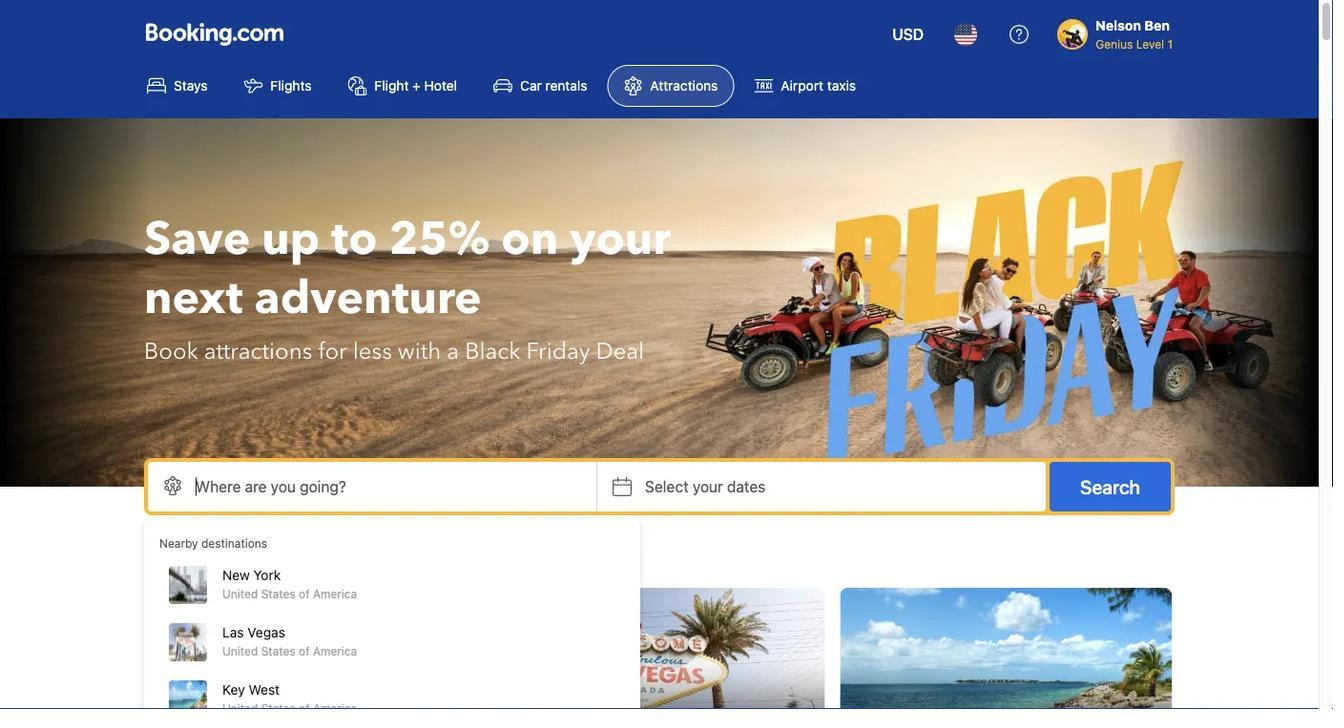 Task type: locate. For each thing, give the bounding box(es) containing it.
america for vegas
[[313, 644, 357, 658]]

united inside las vegas united states of america
[[222, 644, 258, 658]]

america up key west link
[[313, 644, 357, 658]]

america inside new york united states of america
[[313, 587, 357, 600]]

hotel
[[424, 78, 457, 94]]

genius
[[1096, 37, 1133, 51]]

states
[[261, 587, 296, 600], [261, 644, 296, 658]]

of inside las vegas united states of america
[[299, 644, 310, 658]]

1 united from the top
[[222, 587, 258, 600]]

0 vertical spatial your
[[570, 208, 671, 271]]

united for new
[[222, 587, 258, 600]]

airport taxis
[[781, 78, 856, 94]]

destinations
[[201, 536, 267, 550], [219, 546, 333, 572]]

states for new york
[[261, 587, 296, 600]]

of for las vegas
[[299, 644, 310, 658]]

1 vertical spatial your
[[693, 478, 723, 496]]

your
[[570, 208, 671, 271], [693, 478, 723, 496]]

black
[[465, 336, 521, 367]]

stays link
[[131, 65, 224, 107]]

0 vertical spatial america
[[313, 587, 357, 600]]

states down vegas
[[261, 644, 296, 658]]

america up las vegas united states of america
[[313, 587, 357, 600]]

taxis
[[827, 78, 856, 94]]

1 vertical spatial america
[[313, 644, 357, 658]]

united
[[222, 587, 258, 600], [222, 644, 258, 658]]

america inside las vegas united states of america
[[313, 644, 357, 658]]

ben
[[1145, 18, 1170, 33]]

united down las
[[222, 644, 258, 658]]

nearby destinations up las
[[146, 546, 333, 572]]

2 of from the top
[[299, 644, 310, 658]]

airport
[[781, 78, 824, 94]]

0 vertical spatial of
[[299, 587, 310, 600]]

states down the "york"
[[261, 587, 296, 600]]

your account menu nelson ben genius level 1 element
[[1058, 9, 1181, 53]]

1 vertical spatial of
[[299, 644, 310, 658]]

west
[[249, 682, 280, 698]]

2 america from the top
[[313, 644, 357, 658]]

of inside new york united states of america
[[299, 587, 310, 600]]

united down new at the left of page
[[222, 587, 258, 600]]

1 states from the top
[[261, 587, 296, 600]]

flights
[[271, 78, 312, 94]]

nearby
[[159, 536, 198, 550], [146, 546, 214, 572]]

your left dates on the bottom of page
[[693, 478, 723, 496]]

key
[[222, 682, 245, 698]]

a
[[447, 336, 459, 367]]

0 vertical spatial united
[[222, 587, 258, 600]]

states inside las vegas united states of america
[[261, 644, 296, 658]]

1
[[1168, 37, 1173, 51]]

key west
[[222, 682, 280, 698]]

america for york
[[313, 587, 357, 600]]

america
[[313, 587, 357, 600], [313, 644, 357, 658]]

attractions link
[[608, 65, 734, 107]]

nearby destinations up new at the left of page
[[159, 536, 267, 550]]

to
[[332, 208, 378, 271]]

car
[[520, 78, 542, 94]]

destinations up vegas
[[219, 546, 333, 572]]

booking.com image
[[146, 23, 284, 46]]

2 united from the top
[[222, 644, 258, 658]]

next
[[144, 267, 243, 330]]

save up to 25% on your next adventure book attractions for less with a black friday deal
[[144, 208, 671, 367]]

1 vertical spatial united
[[222, 644, 258, 658]]

car rentals
[[520, 78, 587, 94]]

2 states from the top
[[261, 644, 296, 658]]

of
[[299, 587, 310, 600], [299, 644, 310, 658]]

1 vertical spatial states
[[261, 644, 296, 658]]

states inside new york united states of america
[[261, 587, 296, 600]]

0 horizontal spatial your
[[570, 208, 671, 271]]

0 vertical spatial states
[[261, 587, 296, 600]]

attractions
[[650, 78, 718, 94]]

nelson
[[1096, 18, 1142, 33]]

nearby destinations
[[159, 536, 267, 550], [146, 546, 333, 572]]

united inside new york united states of america
[[222, 587, 258, 600]]

usd button
[[881, 11, 936, 57]]

search
[[1081, 475, 1141, 498]]

on
[[501, 208, 559, 271]]

your right on
[[570, 208, 671, 271]]

1 of from the top
[[299, 587, 310, 600]]

1 america from the top
[[313, 587, 357, 600]]

rentals
[[546, 78, 587, 94]]

destinations up new at the left of page
[[201, 536, 267, 550]]

for
[[318, 336, 347, 367]]

key west link
[[159, 676, 625, 709]]

new
[[222, 567, 250, 583]]



Task type: describe. For each thing, give the bounding box(es) containing it.
vegas
[[248, 625, 285, 641]]

with
[[398, 336, 441, 367]]

search button
[[1050, 462, 1171, 512]]

save
[[144, 208, 250, 271]]

your inside save up to 25% on your next adventure book attractions for less with a black friday deal
[[570, 208, 671, 271]]

airport taxis link
[[738, 65, 872, 107]]

less
[[353, 336, 392, 367]]

1 horizontal spatial your
[[693, 478, 723, 496]]

flight + hotel link
[[332, 65, 474, 107]]

united for las
[[222, 644, 258, 658]]

new york united states of america
[[222, 567, 357, 600]]

key west image
[[840, 588, 1172, 709]]

las vegas image
[[493, 588, 825, 709]]

select
[[645, 478, 689, 496]]

stays
[[174, 78, 208, 94]]

Where are you going? search field
[[148, 462, 597, 512]]

of for new york
[[299, 587, 310, 600]]

+
[[413, 78, 421, 94]]

attractions
[[204, 336, 313, 367]]

york
[[253, 567, 281, 583]]

dates
[[727, 478, 766, 496]]

flight + hotel
[[375, 78, 457, 94]]

new york image
[[146, 588, 478, 709]]

25%
[[389, 208, 490, 271]]

las vegas united states of america
[[222, 625, 357, 658]]

flights link
[[228, 65, 328, 107]]

usd
[[893, 25, 924, 43]]

up
[[262, 208, 320, 271]]

friday
[[526, 336, 590, 367]]

adventure
[[254, 267, 482, 330]]

states for las vegas
[[261, 644, 296, 658]]

las
[[222, 625, 244, 641]]

deal
[[596, 336, 644, 367]]

book
[[144, 336, 198, 367]]

select your dates
[[645, 478, 766, 496]]

car rentals link
[[477, 65, 604, 107]]

nelson ben genius level 1
[[1096, 18, 1173, 51]]

level
[[1137, 37, 1165, 51]]

flight
[[375, 78, 409, 94]]



Task type: vqa. For each thing, say whether or not it's contained in the screenshot.
15% discounts on stays's 'stays'
no



